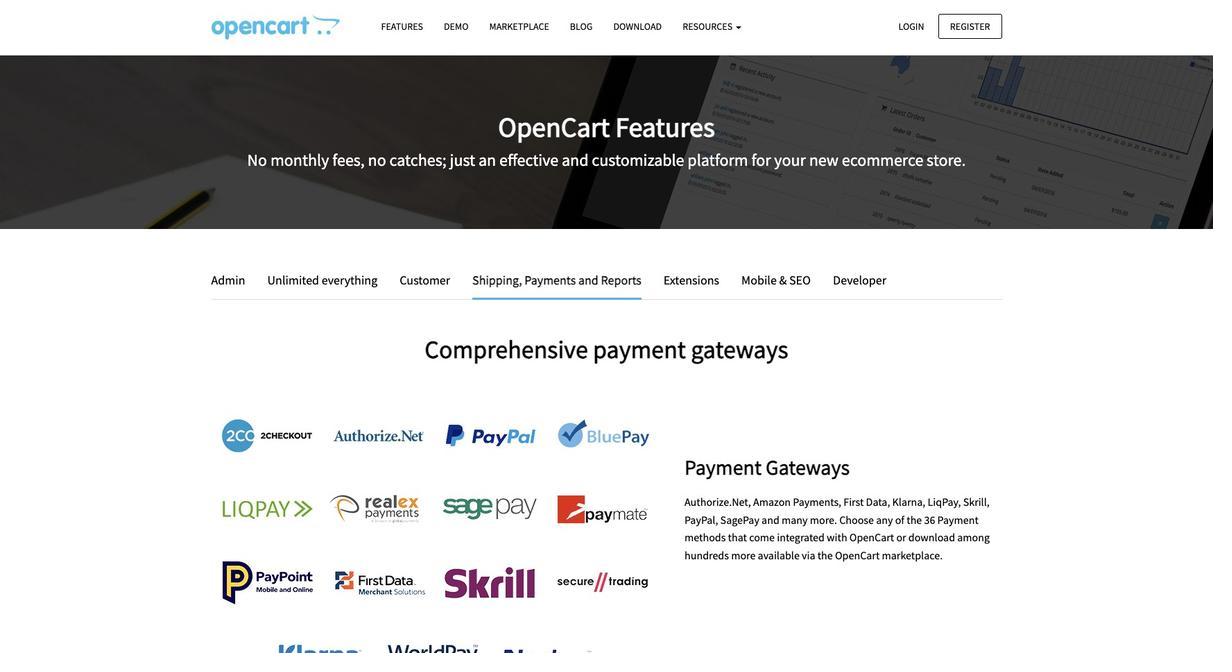Task type: locate. For each thing, give the bounding box(es) containing it.
admin link
[[211, 271, 256, 291]]

choose
[[840, 513, 875, 526]]

features inside opencart features no monthly fees, no catches; just an effective and customizable platform for your new ecommerce store.
[[616, 109, 715, 144]]

blog link
[[560, 15, 603, 39]]

payment down liqpay,
[[938, 513, 979, 526]]

features
[[381, 20, 423, 33], [616, 109, 715, 144]]

the right via
[[818, 548, 833, 562]]

opencart down with
[[836, 548, 880, 562]]

unlimited
[[268, 272, 319, 288]]

features left demo
[[381, 20, 423, 33]]

methods
[[685, 530, 726, 544]]

hundreds
[[685, 548, 729, 562]]

0 vertical spatial and
[[562, 149, 589, 171]]

gateways
[[691, 334, 789, 365]]

extensions link
[[654, 271, 730, 291]]

unlimited everything link
[[257, 271, 388, 291]]

the
[[907, 513, 923, 526], [818, 548, 833, 562]]

features up customizable
[[616, 109, 715, 144]]

payment up authorize.net,
[[685, 454, 762, 480]]

comprehensive
[[425, 334, 588, 365]]

amazon
[[754, 495, 791, 509]]

0 horizontal spatial the
[[818, 548, 833, 562]]

authorize.net,
[[685, 495, 751, 509]]

developer link
[[823, 271, 887, 291]]

seo
[[790, 272, 811, 288]]

1 horizontal spatial payment
[[938, 513, 979, 526]]

resources link
[[673, 15, 752, 39]]

and inside opencart features no monthly fees, no catches; just an effective and customizable platform for your new ecommerce store.
[[562, 149, 589, 171]]

and
[[562, 149, 589, 171], [579, 272, 599, 288], [762, 513, 780, 526]]

the right the "of"
[[907, 513, 923, 526]]

download
[[614, 20, 662, 33]]

payment gateways image
[[211, 399, 659, 653]]

1 vertical spatial payment
[[938, 513, 979, 526]]

come
[[750, 530, 775, 544]]

1 vertical spatial and
[[579, 272, 599, 288]]

0 vertical spatial the
[[907, 513, 923, 526]]

payment inside authorize.net, amazon payments, first data, klarna, liqpay, skrill, paypal, sagepay and many more. choose any of the 36 payment methods that come integrated with opencart or download among hundreds more available via the opencart marketplace.
[[938, 513, 979, 526]]

0 horizontal spatial features
[[381, 20, 423, 33]]

authorize.net, amazon payments, first data, klarna, liqpay, skrill, paypal, sagepay and many more. choose any of the 36 payment methods that come integrated with opencart or download among hundreds more available via the opencart marketplace.
[[685, 495, 990, 562]]

mobile & seo
[[742, 272, 811, 288]]

marketplace link
[[479, 15, 560, 39]]

customizable
[[592, 149, 685, 171]]

or
[[897, 530, 907, 544]]

0 vertical spatial opencart
[[499, 109, 610, 144]]

opencart
[[499, 109, 610, 144], [850, 530, 895, 544], [836, 548, 880, 562]]

register
[[951, 20, 991, 32]]

store.
[[927, 149, 966, 171]]

integrated
[[777, 530, 825, 544]]

1 vertical spatial features
[[616, 109, 715, 144]]

2 vertical spatial and
[[762, 513, 780, 526]]

demo link
[[434, 15, 479, 39]]

mobile & seo link
[[732, 271, 822, 291]]

and left reports on the top of the page
[[579, 272, 599, 288]]

with
[[827, 530, 848, 544]]

download link
[[603, 15, 673, 39]]

login
[[899, 20, 925, 32]]

opencart inside opencart features no monthly fees, no catches; just an effective and customizable platform for your new ecommerce store.
[[499, 109, 610, 144]]

and down amazon
[[762, 513, 780, 526]]

gateways
[[766, 454, 850, 480]]

register link
[[939, 14, 1003, 39]]

and inside authorize.net, amazon payments, first data, klarna, liqpay, skrill, paypal, sagepay and many more. choose any of the 36 payment methods that come integrated with opencart or download among hundreds more available via the opencart marketplace.
[[762, 513, 780, 526]]

shipping, payments and reports
[[473, 272, 642, 288]]

paypal,
[[685, 513, 719, 526]]

download
[[909, 530, 956, 544]]

opencart up the effective
[[499, 109, 610, 144]]

resources
[[683, 20, 735, 33]]

1 horizontal spatial features
[[616, 109, 715, 144]]

and right the effective
[[562, 149, 589, 171]]

any
[[877, 513, 894, 526]]

payment gateways
[[685, 454, 850, 480]]

more
[[732, 548, 756, 562]]

new
[[810, 149, 839, 171]]

admin
[[211, 272, 245, 288]]

payment
[[685, 454, 762, 480], [938, 513, 979, 526]]

marketplace
[[490, 20, 550, 33]]

payment
[[593, 334, 686, 365]]

0 vertical spatial payment
[[685, 454, 762, 480]]

extensions
[[664, 272, 720, 288]]

customer link
[[390, 271, 461, 291]]

everything
[[322, 272, 378, 288]]

&
[[780, 272, 787, 288]]

data,
[[867, 495, 891, 509]]

opencart down "any"
[[850, 530, 895, 544]]

no
[[368, 149, 386, 171]]



Task type: vqa. For each thing, say whether or not it's contained in the screenshot.
Marketplace for third-party extensions image
no



Task type: describe. For each thing, give the bounding box(es) containing it.
of
[[896, 513, 905, 526]]

marketplace.
[[882, 548, 943, 562]]

developer
[[834, 272, 887, 288]]

among
[[958, 530, 990, 544]]

platform
[[688, 149, 749, 171]]

many
[[782, 513, 808, 526]]

comprehensive payment gateways
[[425, 334, 789, 365]]

2 vertical spatial opencart
[[836, 548, 880, 562]]

and for opencart
[[562, 149, 589, 171]]

36
[[925, 513, 936, 526]]

first
[[844, 495, 864, 509]]

reports
[[601, 272, 642, 288]]

for
[[752, 149, 771, 171]]

customer
[[400, 272, 450, 288]]

1 horizontal spatial the
[[907, 513, 923, 526]]

opencart - features image
[[211, 15, 340, 40]]

available
[[758, 548, 800, 562]]

and for authorize.net,
[[762, 513, 780, 526]]

ecommerce
[[842, 149, 924, 171]]

monthly
[[271, 149, 329, 171]]

unlimited everything
[[268, 272, 378, 288]]

opencart features no monthly fees, no catches; just an effective and customizable platform for your new ecommerce store.
[[247, 109, 966, 171]]

via
[[802, 548, 816, 562]]

demo
[[444, 20, 469, 33]]

effective
[[500, 149, 559, 171]]

payments
[[525, 272, 576, 288]]

more.
[[810, 513, 838, 526]]

mobile
[[742, 272, 777, 288]]

1 vertical spatial the
[[818, 548, 833, 562]]

just
[[450, 149, 476, 171]]

features link
[[371, 15, 434, 39]]

skrill,
[[964, 495, 990, 509]]

fees,
[[333, 149, 365, 171]]

login link
[[887, 14, 937, 39]]

0 horizontal spatial payment
[[685, 454, 762, 480]]

an
[[479, 149, 496, 171]]

0 vertical spatial features
[[381, 20, 423, 33]]

sagepay
[[721, 513, 760, 526]]

catches;
[[390, 149, 447, 171]]

that
[[728, 530, 747, 544]]

blog
[[570, 20, 593, 33]]

liqpay,
[[928, 495, 962, 509]]

shipping, payments and reports link
[[462, 271, 652, 300]]

klarna,
[[893, 495, 926, 509]]

payments,
[[793, 495, 842, 509]]

your
[[775, 149, 806, 171]]

1 vertical spatial opencart
[[850, 530, 895, 544]]

shipping,
[[473, 272, 522, 288]]

no
[[247, 149, 267, 171]]



